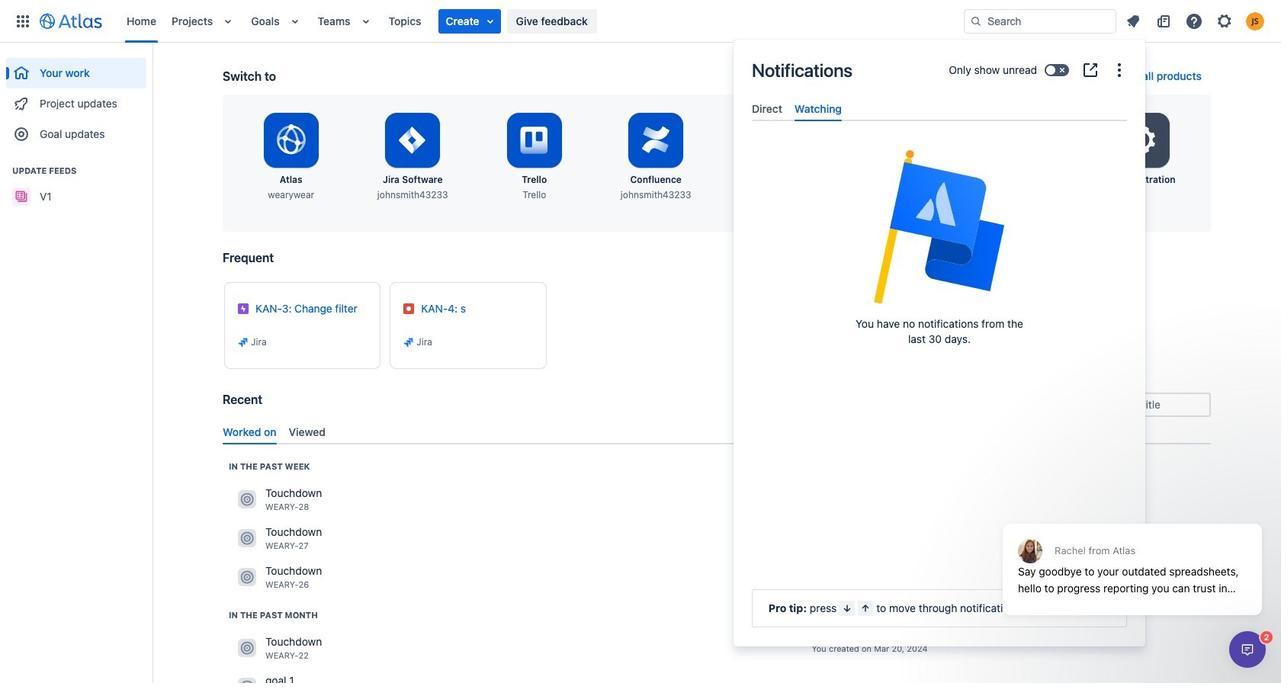 Task type: vqa. For each thing, say whether or not it's contained in the screenshot.
1st GROUP from the bottom
yes



Task type: describe. For each thing, give the bounding box(es) containing it.
jira image for 1st jira icon from left
[[237, 337, 250, 349]]

arrow down image
[[842, 603, 854, 615]]

1 townsquare image from the top
[[238, 491, 256, 509]]

jira image for second jira icon from the left
[[403, 337, 415, 349]]

2 townsquare image from the top
[[238, 530, 256, 548]]

arrow up image
[[860, 603, 872, 615]]

help image
[[1186, 12, 1204, 30]]

3 townsquare image from the top
[[238, 640, 256, 658]]

2 jira image from the left
[[403, 337, 415, 349]]

0 vertical spatial heading
[[6, 165, 147, 177]]

top element
[[9, 0, 965, 42]]

4 townsquare image from the top
[[238, 679, 256, 684]]

0 vertical spatial tab list
[[746, 96, 1134, 121]]

account image
[[1247, 12, 1265, 30]]

0 horizontal spatial list
[[119, 0, 965, 42]]

settings image inside list
[[1216, 12, 1235, 30]]



Task type: locate. For each thing, give the bounding box(es) containing it.
1 jira image from the left
[[237, 337, 250, 349]]

0 vertical spatial settings image
[[1216, 12, 1235, 30]]

settings image
[[1216, 12, 1235, 30], [1125, 122, 1162, 159]]

2 group from the top
[[6, 150, 147, 217]]

jira image
[[237, 337, 250, 349], [403, 337, 415, 349]]

1 horizontal spatial jira image
[[403, 337, 415, 349]]

group
[[6, 43, 147, 154], [6, 150, 147, 217]]

more image
[[1111, 61, 1129, 79]]

1 horizontal spatial jira image
[[403, 337, 415, 349]]

switch to... image
[[14, 12, 32, 30]]

settings image down the more 'image'
[[1125, 122, 1162, 159]]

1 horizontal spatial list
[[1120, 9, 1273, 33]]

banner
[[0, 0, 1282, 43]]

settings image right help image
[[1216, 12, 1235, 30]]

Filter by title field
[[1077, 395, 1210, 416]]

list item inside list
[[438, 9, 501, 33]]

1 horizontal spatial settings image
[[1216, 12, 1235, 30]]

1 vertical spatial tab list
[[217, 419, 1218, 445]]

0 horizontal spatial settings image
[[1125, 122, 1162, 159]]

2 jira image from the left
[[403, 337, 415, 349]]

tab panel
[[746, 121, 1134, 135]]

townsquare image
[[238, 569, 256, 587]]

1 vertical spatial settings image
[[1125, 122, 1162, 159]]

Search field
[[965, 9, 1117, 33]]

search image
[[1082, 398, 1094, 411]]

1 vertical spatial heading
[[229, 461, 310, 473]]

1 jira image from the left
[[237, 337, 250, 349]]

jira image
[[237, 337, 250, 349], [403, 337, 415, 349]]

list
[[119, 0, 965, 42], [1120, 9, 1273, 33]]

0 horizontal spatial jira image
[[237, 337, 250, 349]]

1 group from the top
[[6, 43, 147, 154]]

None search field
[[965, 9, 1117, 33]]

heading
[[6, 165, 147, 177], [229, 461, 310, 473], [229, 610, 318, 622]]

dialog
[[734, 40, 1146, 647], [996, 487, 1271, 627], [1230, 632, 1267, 668]]

2 vertical spatial heading
[[229, 610, 318, 622]]

search image
[[971, 15, 983, 27]]

list item
[[438, 9, 501, 33]]

0 horizontal spatial jira image
[[237, 337, 250, 349]]

notifications image
[[1125, 12, 1143, 30]]

open notifications in a new tab image
[[1082, 61, 1100, 79]]

townsquare image
[[238, 491, 256, 509], [238, 530, 256, 548], [238, 640, 256, 658], [238, 679, 256, 684]]

tab list
[[746, 96, 1134, 121], [217, 419, 1218, 445]]



